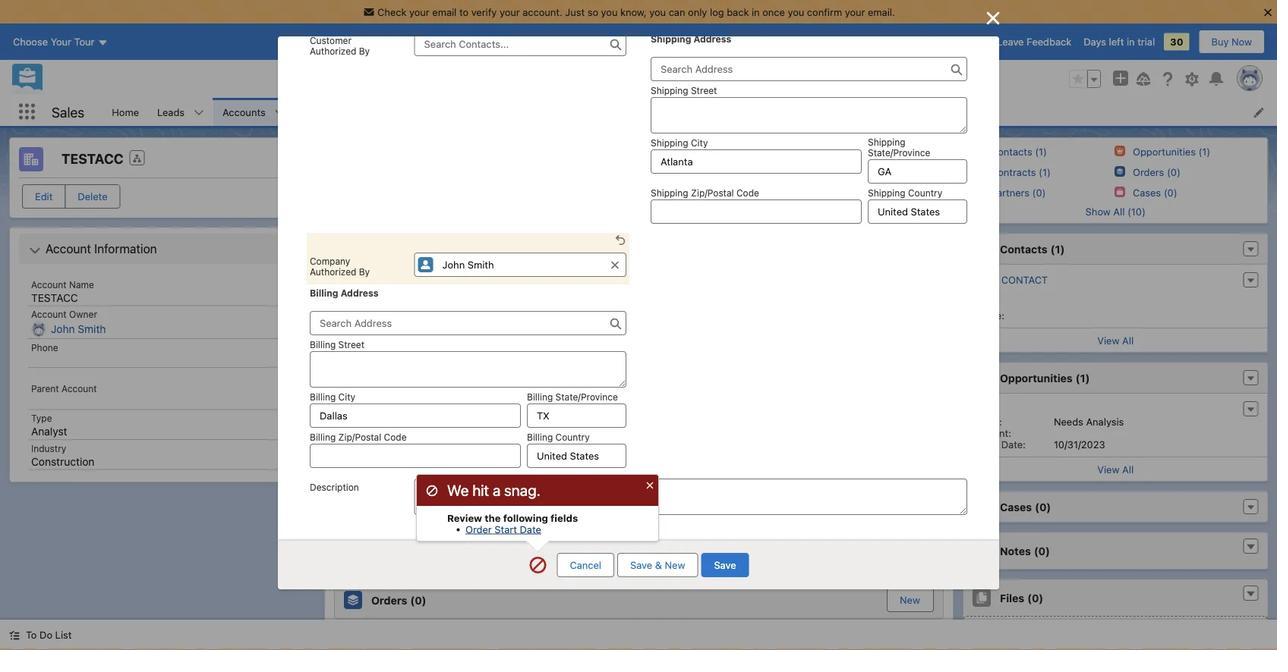 Task type: locate. For each thing, give the bounding box(es) containing it.
test contact for the test contact link within test contact element
[[974, 274, 1048, 286]]

billing up billing state/province text box at the left of the page
[[527, 392, 553, 402]]

save
[[630, 560, 652, 571], [714, 560, 736, 571]]

2 horizontal spatial your
[[845, 6, 865, 17]]

analysis for needs analysis
[[554, 396, 591, 407]]

code up shipping zip/postal code text field
[[737, 188, 759, 198]]

1 vertical spatial row number image
[[335, 365, 374, 390]]

1 vertical spatial new button
[[887, 589, 932, 612]]

1 vertical spatial by
[[359, 267, 370, 277]]

1 vertical spatial authorized
[[310, 267, 356, 277]]

row number image inside contacts grid
[[335, 232, 374, 257]]

view all down "opportunities" "grid"
[[620, 419, 657, 431]]

1 vertical spatial street
[[338, 339, 365, 350]]

zip/postal up 'contracts' "icon" at the left bottom
[[338, 432, 381, 443]]

(0) right orders
[[410, 594, 426, 607]]

cell
[[374, 232, 398, 258], [631, 258, 723, 279], [374, 365, 398, 391]]

draft
[[394, 529, 418, 541]]

start inside review the following fields order start date
[[495, 524, 517, 535]]

row number cell
[[335, 232, 374, 258], [335, 365, 374, 391]]

1 horizontal spatial city
[[691, 137, 708, 148]]

opportunities (1) up "1 item • updated 3 minutes ago"
[[371, 323, 461, 336]]

all right cancel
[[645, 554, 657, 566]]

delete button
[[65, 185, 120, 209]]

contacts grid
[[335, 232, 943, 280]]

address down company authorized by in the top of the page
[[341, 288, 379, 298]]

only
[[688, 6, 707, 17]]

2 new button from the top
[[887, 589, 932, 612]]

1 vertical spatial row number cell
[[335, 365, 374, 391]]

needs inside "opportunities" "grid"
[[521, 396, 551, 407]]

(0) right files
[[1027, 592, 1043, 605]]

street
[[691, 85, 717, 96], [338, 339, 365, 350]]

shipping down service link
[[651, 188, 688, 198]]

orders image down opportunities image
[[1114, 166, 1125, 177]]

account for account name
[[31, 279, 67, 290]]

0 vertical spatial code
[[737, 188, 759, 198]]

1 vertical spatial zip/postal
[[338, 432, 381, 443]]

by inside "customer authorized by"
[[359, 46, 370, 56]]

1 vertical spatial opportunities
[[1000, 372, 1072, 384]]

state/province
[[868, 147, 931, 158], [556, 392, 618, 402]]

0 horizontal spatial test
[[406, 263, 430, 275]]

account
[[46, 242, 91, 256], [31, 279, 67, 290], [31, 309, 67, 320], [62, 384, 97, 394]]

opportunity name cell
[[398, 365, 515, 391]]

1 vertical spatial state/province
[[556, 392, 618, 402]]

shipping for shipping address
[[651, 33, 691, 44]]

(0) inside the files element
[[1027, 592, 1043, 605]]

shipping state/province
[[868, 137, 931, 158]]

add
[[796, 194, 814, 205]]

to
[[459, 6, 469, 17], [817, 194, 826, 205]]

test contact inside contacts grid
[[406, 263, 480, 275]]

testacc down account name
[[31, 292, 78, 304]]

2 vertical spatial new
[[900, 595, 920, 606]]

row number image up billing address
[[335, 232, 374, 257]]

0 vertical spatial row number cell
[[335, 232, 374, 258]]

billing city
[[310, 392, 355, 402]]

account inside dropdown button
[[46, 242, 91, 256]]

test inside contacts grid
[[406, 263, 430, 275]]

files (0)
[[1000, 592, 1043, 605]]

by inside company authorized by
[[359, 267, 370, 277]]

account up the 'john'
[[31, 309, 67, 320]]

all down test contact element
[[1122, 335, 1134, 346]]

contact
[[433, 263, 480, 275], [1001, 274, 1048, 286]]

1 vertical spatial city
[[338, 392, 355, 402]]

shipping inside shipping state/province
[[868, 137, 906, 147]]

orders (0) link
[[1133, 166, 1180, 178]]

by
[[359, 46, 370, 56], [359, 267, 370, 277]]

0 horizontal spatial opportunities (1)
[[371, 323, 461, 336]]

email
[[432, 6, 457, 17]]

street for shipping street
[[691, 85, 717, 96]]

phone cell
[[631, 232, 723, 258]]

1 row number cell from the top
[[335, 232, 374, 258]]

1 horizontal spatial opportunities
[[1000, 372, 1072, 384]]

orders image for orders (0)
[[1114, 166, 1125, 177]]

authorized
[[310, 46, 356, 56], [310, 267, 356, 277]]

0 vertical spatial row number image
[[335, 232, 374, 257]]

1 horizontal spatial address
[[694, 33, 732, 44]]

1 row number image from the top
[[335, 232, 374, 257]]

billing for billing country
[[527, 432, 553, 443]]

view down contacts grid
[[620, 286, 643, 298]]

opp1 element
[[963, 400, 1267, 452]]

save left &
[[630, 560, 652, 571]]

city down dashboards list item
[[691, 137, 708, 148]]

needs inside needs analysis amount: close date:
[[1054, 416, 1083, 428]]

files element
[[963, 579, 1268, 651]]

1/28/2024 status:
[[344, 518, 441, 541]]

all
[[1113, 206, 1125, 217], [645, 286, 657, 298], [1122, 335, 1134, 346], [645, 419, 657, 431], [1122, 464, 1134, 475], [645, 554, 657, 566]]

1 vertical spatial name
[[69, 279, 94, 290]]

all down contacts grid
[[645, 286, 657, 298]]

0 vertical spatial testacc
[[62, 151, 124, 167]]

1 contract from the top
[[344, 507, 384, 518]]

1 horizontal spatial contact
[[1001, 274, 1048, 286]]

opportunities image
[[1114, 146, 1125, 156]]

contacts (1) link
[[991, 146, 1047, 158]]

view all down test contact element
[[1097, 335, 1134, 346]]

test contact for the test contact link inside the contacts grid
[[406, 263, 480, 275]]

0 vertical spatial opportunities
[[371, 323, 444, 336]]

1 vertical spatial code
[[384, 432, 407, 443]]

by up billing address
[[359, 267, 370, 277]]

contact inside grid
[[433, 263, 480, 275]]

view down "opportunities" "grid"
[[620, 419, 643, 431]]

1 save from the left
[[630, 560, 652, 571]]

10/29/2023 contract end date:
[[344, 507, 447, 529]]

view down test contact element
[[1097, 335, 1119, 346]]

0 vertical spatial street
[[691, 85, 717, 96]]

all down "opportunities" "grid"
[[645, 419, 657, 431]]

you left can
[[650, 6, 666, 17]]

account up account owner
[[31, 279, 67, 290]]

all down opp1 element
[[1122, 464, 1134, 475]]

billing down needs analysis
[[527, 432, 553, 443]]

0 horizontal spatial start
[[387, 507, 409, 518]]

orders image left orders
[[344, 592, 362, 610]]

00000101 element
[[335, 491, 537, 542]]

new inside button
[[665, 560, 685, 571]]

verify
[[471, 6, 497, 17]]

testacc up delete
[[62, 151, 124, 167]]

contract up status:
[[344, 507, 384, 518]]

address
[[694, 33, 732, 44], [341, 288, 379, 298]]

(0) for orders (0)
[[410, 594, 426, 607]]

1 horizontal spatial orders image
[[1114, 166, 1125, 177]]

1 horizontal spatial zip/postal
[[691, 188, 734, 198]]

cancel button
[[557, 554, 614, 578]]

your left email.
[[845, 6, 865, 17]]

shipping up shipping country text field in the right top of the page
[[868, 188, 906, 198]]

shipping country
[[868, 188, 943, 198]]

contacts
[[1000, 243, 1047, 255]]

0 horizontal spatial analysis
[[554, 396, 591, 407]]

shipping for shipping country
[[868, 188, 906, 198]]

row number image for opp1
[[335, 365, 374, 390]]

view all down opp1 element
[[1097, 464, 1134, 475]]

0 vertical spatial orders image
[[1114, 166, 1125, 177]]

the
[[485, 513, 501, 524]]

shipping zip/postal code
[[651, 188, 759, 198]]

dashboards link
[[617, 98, 691, 126]]

1 vertical spatial address
[[341, 288, 379, 298]]

to right add
[[817, 194, 826, 205]]

0 vertical spatial by
[[359, 46, 370, 56]]

shipping down dashboards list item
[[651, 137, 688, 148]]

street up dashboards list item
[[691, 85, 717, 96]]

2 vertical spatial text default image
[[9, 631, 20, 641]]

needs up 10/31/2023 at the right bottom of page
[[1054, 416, 1083, 428]]

billing for billing state/province
[[527, 392, 553, 402]]

Description text field
[[414, 479, 968, 516]]

save & new
[[630, 560, 685, 571]]

analysis up 10/31/2023 at the right bottom of page
[[1086, 416, 1124, 428]]

3 you from the left
[[788, 6, 804, 17]]

text default image
[[1245, 542, 1256, 553], [1245, 589, 1256, 600], [9, 631, 20, 641]]

back
[[727, 6, 749, 17]]

edit
[[35, 191, 53, 202]]

0 vertical spatial analysis
[[554, 396, 591, 407]]

contacts (1)
[[991, 146, 1047, 157]]

opportunities up needs analysis amount: close date:
[[1000, 372, 1072, 384]]

0 vertical spatial state/province
[[868, 147, 931, 158]]

(0) inside sales tab panel
[[410, 594, 426, 607]]

test up search address text box
[[406, 263, 430, 275]]

opportunities grid
[[335, 365, 943, 413]]

0 horizontal spatial in
[[752, 6, 760, 17]]

1 horizontal spatial to
[[817, 194, 826, 205]]

code
[[737, 188, 759, 198], [384, 432, 407, 443]]

1 horizontal spatial name
[[404, 239, 433, 250]]

phone:
[[972, 310, 1004, 321]]

0 vertical spatial zip/postal
[[691, 188, 734, 198]]

0 vertical spatial country
[[908, 188, 943, 198]]

view all right cancel
[[620, 554, 657, 566]]

0 horizontal spatial to
[[459, 6, 469, 17]]

test contact
[[406, 263, 480, 275], [974, 274, 1048, 286]]

date: right close
[[1001, 439, 1025, 450]]

test up email:
[[974, 274, 998, 286]]

save right &
[[714, 560, 736, 571]]

construction
[[31, 456, 95, 468]]

0 horizontal spatial you
[[601, 6, 618, 17]]

authorized inside company authorized by
[[310, 267, 356, 277]]

(1) up minutes
[[447, 323, 461, 336]]

0 vertical spatial start
[[387, 507, 409, 518]]

save for save
[[714, 560, 736, 571]]

0 horizontal spatial orders image
[[344, 592, 362, 610]]

analysis inside needs analysis amount: close date:
[[1086, 416, 1124, 428]]

customer authorized by
[[310, 35, 370, 56]]

0 vertical spatial authorized
[[310, 46, 356, 56]]

order
[[466, 524, 492, 535]]

contract
[[344, 507, 384, 518], [344, 518, 384, 529]]

Billing Country text field
[[527, 444, 627, 469]]

1 horizontal spatial you
[[650, 6, 666, 17]]

save inside save & new button
[[630, 560, 652, 571]]

view left &
[[620, 554, 643, 566]]

0 horizontal spatial needs
[[521, 396, 551, 407]]

0 vertical spatial city
[[691, 137, 708, 148]]

0 horizontal spatial street
[[338, 339, 365, 350]]

1 by from the top
[[359, 46, 370, 56]]

status:
[[344, 529, 376, 541]]

1 authorized from the top
[[310, 46, 356, 56]]

notes (0)
[[1000, 545, 1050, 558]]

opportunities up "1 item • updated 3 minutes ago"
[[371, 323, 444, 336]]

contracts (1)
[[991, 166, 1051, 178]]

(1) right contracts
[[426, 459, 440, 472]]

1 vertical spatial orders image
[[344, 592, 362, 610]]

1 vertical spatial new
[[665, 560, 685, 571]]

Billing Zip/Postal Code text field
[[310, 444, 521, 469]]

0 vertical spatial opportunities (1)
[[371, 323, 461, 336]]

state/province up shipping state/province text field
[[868, 147, 931, 158]]

row number image inside "opportunities" "grid"
[[335, 365, 374, 390]]

test contact link up search address text box
[[406, 263, 480, 275]]

new button
[[887, 188, 934, 212], [887, 589, 932, 612]]

1 horizontal spatial state/province
[[868, 147, 931, 158]]

group
[[1069, 70, 1101, 88]]

cell for opp1
[[374, 365, 398, 391]]

1 horizontal spatial your
[[500, 6, 520, 17]]

0 horizontal spatial code
[[384, 432, 407, 443]]

show
[[1085, 206, 1110, 217]]

account right text default icon
[[46, 242, 91, 256]]

partners (0) link
[[991, 187, 1046, 199]]

text error image
[[529, 557, 547, 575]]

home link
[[103, 98, 148, 126]]

billing left 1
[[310, 339, 336, 350]]

(0) right notes
[[1034, 545, 1050, 558]]

cases (0)
[[1000, 501, 1051, 514]]

row number image for test contact
[[335, 232, 374, 257]]

analysis
[[554, 396, 591, 407], [1086, 416, 1124, 428]]

row number cell for test contact
[[335, 232, 374, 258]]

billing down billing city
[[310, 432, 336, 443]]

1 vertical spatial testacc
[[31, 292, 78, 304]]

1 vertical spatial to
[[817, 194, 826, 205]]

contracts image
[[344, 456, 362, 475]]

1 horizontal spatial test
[[974, 274, 998, 286]]

list
[[55, 630, 72, 641]]

billing down company authorized by in the top of the page
[[310, 288, 338, 298]]

1 vertical spatial start
[[495, 524, 517, 535]]

country up shipping country text field in the right top of the page
[[908, 188, 943, 198]]

row number image
[[335, 232, 374, 257], [335, 365, 374, 390]]

1 vertical spatial country
[[556, 432, 590, 443]]

2 contract from the top
[[344, 518, 384, 529]]

row number cell down the item in the left of the page
[[335, 365, 374, 391]]

list
[[103, 98, 1277, 126]]

0 horizontal spatial name
[[69, 279, 94, 290]]

you right so
[[601, 6, 618, 17]]

0 horizontal spatial state/province
[[556, 392, 618, 402]]

test contact element
[[963, 271, 1267, 323]]

orders image
[[1114, 166, 1125, 177], [344, 592, 362, 610]]

0 vertical spatial in
[[752, 6, 760, 17]]

billing for billing city
[[310, 392, 336, 402]]

0 horizontal spatial country
[[556, 432, 590, 443]]

inverse image
[[984, 9, 1002, 27]]

Company Authorized By text field
[[414, 253, 627, 277]]

analysis inside "opportunities" "grid"
[[554, 396, 591, 407]]

account information
[[46, 242, 157, 256]]

0 horizontal spatial address
[[341, 288, 379, 298]]

view all down contacts grid
[[620, 286, 657, 298]]

contracts (1)
[[371, 459, 440, 472]]

1 horizontal spatial start
[[495, 524, 517, 535]]

2 row number image from the top
[[335, 365, 374, 390]]

text default image for notes (0)
[[1245, 542, 1256, 553]]

street down opportunities icon
[[338, 339, 365, 350]]

1 vertical spatial analysis
[[1086, 416, 1124, 428]]

1 horizontal spatial country
[[908, 188, 943, 198]]

test contact down contacts
[[974, 274, 1048, 286]]

billing for billing street
[[310, 339, 336, 350]]

address down log
[[694, 33, 732, 44]]

shipping up shipping state/province text field
[[868, 137, 906, 147]]

0 horizontal spatial contact
[[433, 263, 480, 275]]

save for save & new
[[630, 560, 652, 571]]

so
[[588, 6, 598, 17]]

can
[[669, 6, 685, 17]]

1 horizontal spatial street
[[691, 85, 717, 96]]

opportunities status
[[344, 345, 378, 355]]

parent
[[31, 384, 59, 394]]

country up billing country text box
[[556, 432, 590, 443]]

contract left "end"
[[344, 518, 384, 529]]

state/province up billing state/province text box at the left of the page
[[556, 392, 618, 402]]

text default image inside the files element
[[1245, 589, 1256, 600]]

leave feedback link
[[997, 36, 1072, 48]]

0 horizontal spatial save
[[630, 560, 652, 571]]

Billing Street text field
[[310, 352, 627, 388]]

0 vertical spatial to
[[459, 6, 469, 17]]

owner
[[69, 309, 97, 320]]

2 row number cell from the top
[[335, 365, 374, 391]]

analysis down the stage cell
[[554, 396, 591, 407]]

0 horizontal spatial test contact link
[[406, 263, 480, 275]]

shipping down can
[[651, 33, 691, 44]]

zip/postal for shipping
[[691, 188, 734, 198]]

your
[[409, 6, 430, 17], [500, 6, 520, 17], [845, 6, 865, 17]]

test contact up search address text box
[[406, 263, 480, 275]]

Billing City text field
[[310, 404, 521, 428]]

row number cell up billing address
[[335, 232, 374, 258]]

1 horizontal spatial analysis
[[1086, 416, 1124, 428]]

needs up billing country
[[521, 396, 551, 407]]

1 horizontal spatial test contact
[[974, 274, 1048, 286]]

your right verify at the left of page
[[500, 6, 520, 17]]

country
[[908, 188, 943, 198], [556, 432, 590, 443]]

1 horizontal spatial code
[[737, 188, 759, 198]]

opportunities (1) up needs analysis amount: close date:
[[1000, 372, 1090, 384]]

billing up billing zip/postal code
[[310, 392, 336, 402]]

test contact link down contacts
[[974, 274, 1048, 286]]

contact down contacts
[[1001, 274, 1048, 286]]

1 vertical spatial text default image
[[1245, 589, 1256, 600]]

date: right "end"
[[407, 518, 431, 529]]

contact up search address text box
[[433, 263, 480, 275]]

list containing home
[[103, 98, 1277, 126]]

you right once
[[788, 6, 804, 17]]

2 save from the left
[[714, 560, 736, 571]]

contracts
[[371, 459, 423, 472]]

row number image down the item in the left of the page
[[335, 365, 374, 390]]

view down 10/31/2023 at the right bottom of page
[[1097, 464, 1119, 475]]

notes
[[1000, 545, 1031, 558]]

now
[[1232, 36, 1252, 48]]

test contact link inside test contact element
[[974, 274, 1048, 286]]

your left email
[[409, 6, 430, 17]]

city up billing zip/postal code
[[338, 392, 355, 402]]

1 vertical spatial opportunities (1)
[[1000, 372, 1090, 384]]

Shipping Country text field
[[868, 200, 967, 224]]

zip/postal up shipping zip/postal code text field
[[691, 188, 734, 198]]

account right parent
[[62, 384, 97, 394]]

0 horizontal spatial test contact
[[406, 263, 480, 275]]

0 horizontal spatial city
[[338, 392, 355, 402]]

0 vertical spatial text default image
[[1245, 542, 1256, 553]]

save inside save button
[[714, 560, 736, 571]]

city
[[691, 137, 708, 148], [338, 392, 355, 402]]

to do list button
[[0, 620, 81, 651]]

code up 'billing zip/postal code' text box
[[384, 432, 407, 443]]

1 vertical spatial needs
[[1054, 416, 1083, 428]]

test contact inside test contact element
[[974, 274, 1048, 286]]

1 horizontal spatial save
[[714, 560, 736, 571]]

0 horizontal spatial your
[[409, 6, 430, 17]]

1 horizontal spatial in
[[1127, 36, 1135, 48]]

2 horizontal spatial you
[[788, 6, 804, 17]]

1 horizontal spatial test contact link
[[974, 274, 1048, 286]]

in right back
[[752, 6, 760, 17]]

show all (10) link
[[1085, 206, 1145, 217]]

to right email
[[459, 6, 469, 17]]

0 vertical spatial new button
[[887, 188, 934, 212]]

view all
[[620, 286, 657, 298], [1097, 335, 1134, 346], [620, 419, 657, 431], [1097, 464, 1134, 475], [620, 554, 657, 566]]

shipping up dashboards list item
[[651, 85, 688, 96]]

2 authorized from the top
[[310, 267, 356, 277]]

by right customer on the top of the page
[[359, 46, 370, 56]]

0 vertical spatial name
[[404, 239, 433, 250]]

cancel
[[570, 560, 602, 571]]

in right left
[[1127, 36, 1135, 48]]

1 horizontal spatial needs
[[1054, 416, 1083, 428]]

log
[[710, 6, 724, 17]]

account owner
[[31, 309, 97, 320]]

Shipping City text field
[[651, 150, 862, 174]]

0 horizontal spatial opportunities
[[371, 323, 444, 336]]

(0) for notes (0)
[[1034, 545, 1050, 558]]

0 horizontal spatial zip/postal
[[338, 432, 381, 443]]

0 vertical spatial address
[[694, 33, 732, 44]]

(0) right cases on the bottom
[[1035, 501, 1051, 514]]

2 by from the top
[[359, 267, 370, 277]]

authorized for customer
[[310, 46, 356, 56]]

hit
[[473, 482, 489, 500]]

name cell
[[398, 232, 631, 258]]

new
[[900, 194, 921, 205], [665, 560, 685, 571], [900, 595, 920, 606]]

0 vertical spatial needs
[[521, 396, 551, 407]]

days
[[1084, 36, 1106, 48]]

1 horizontal spatial opportunities (1)
[[1000, 372, 1090, 384]]

authorized inside "customer authorized by"
[[310, 46, 356, 56]]

state/province for billing
[[556, 392, 618, 402]]



Task type: vqa. For each thing, say whether or not it's contained in the screenshot.
Edit button
yes



Task type: describe. For each thing, give the bounding box(es) containing it.
leads
[[157, 106, 185, 118]]

analyst
[[31, 426, 67, 438]]

authorized for company
[[310, 267, 356, 277]]

opportunities (1)
[[1133, 146, 1210, 157]]

1 your from the left
[[409, 6, 430, 17]]

Shipping State/Province text field
[[868, 159, 967, 184]]

text default image
[[29, 245, 41, 257]]

row number cell for opp1
[[335, 365, 374, 391]]

opportunities inside sales tab panel
[[371, 323, 444, 336]]

campaign
[[829, 194, 875, 205]]

parent account
[[31, 384, 97, 394]]

account information button
[[22, 237, 302, 261]]

Shipping Street text field
[[651, 97, 968, 134]]

needs analysis
[[521, 396, 591, 407]]

billing for billing zip/postal code
[[310, 432, 336, 443]]

(0) for files (0)
[[1027, 592, 1043, 605]]

needs for needs analysis amount: close date:
[[1054, 416, 1083, 428]]

type
[[31, 414, 52, 424]]

show all (10)
[[1085, 206, 1145, 217]]

days left in trial
[[1084, 36, 1155, 48]]

0 vertical spatial new
[[900, 194, 921, 205]]

needs analysis amount: close date:
[[972, 416, 1124, 450]]

leave feedback
[[997, 36, 1072, 48]]

service link
[[618, 144, 659, 175]]

account for account information
[[46, 242, 91, 256]]

country for shipping country
[[908, 188, 943, 198]]

view all for 10/29/2023
[[620, 554, 657, 566]]

billing street
[[310, 339, 365, 350]]

contacts (1)
[[1000, 243, 1065, 255]]

leads list item
[[148, 98, 213, 126]]

accounts list item
[[213, 98, 294, 126]]

item
[[350, 345, 369, 355]]

john smith link
[[51, 323, 106, 336]]

by for customer authorized by
[[359, 46, 370, 56]]

buy now
[[1212, 36, 1252, 48]]

name inside button
[[404, 239, 433, 250]]

opp1
[[406, 396, 430, 407]]

date: inside needs analysis amount: close date:
[[1001, 439, 1025, 450]]

1 you from the left
[[601, 6, 618, 17]]

trial
[[1138, 36, 1155, 48]]

email:
[[972, 298, 1000, 310]]

save button
[[701, 554, 749, 578]]

smith
[[78, 323, 106, 336]]

view for needs analysis
[[1097, 464, 1119, 475]]

sales tab panel
[[334, 175, 944, 651]]

minutes
[[426, 345, 460, 355]]

know,
[[620, 6, 647, 17]]

Search Address text field
[[310, 311, 627, 336]]

city for billing city
[[338, 392, 355, 402]]

stage:
[[972, 416, 1002, 428]]

(1) up opp1 element
[[1075, 372, 1090, 384]]

(1) right contacts
[[1050, 243, 1065, 255]]

Customer Authorized By text field
[[414, 32, 627, 56]]

shipping for shipping zip/postal code
[[651, 188, 688, 198]]

billing zip/postal code
[[310, 432, 407, 443]]

email.
[[868, 6, 895, 17]]

we hit a snag. review the following fields element
[[447, 513, 578, 524]]

shipping city
[[651, 137, 708, 148]]

customer
[[310, 35, 352, 46]]

date: up draft
[[412, 507, 436, 518]]

we hit a snag. dialog
[[416, 475, 659, 553]]

cell for test contact
[[374, 232, 398, 258]]

orders image for orders
[[344, 592, 362, 610]]

information
[[94, 242, 157, 256]]

(0) for cases (0)
[[1035, 501, 1051, 514]]

opportunities image
[[344, 320, 362, 339]]

close
[[972, 439, 998, 450]]

dashboards list item
[[617, 98, 710, 126]]

contract inside 10/29/2023 contract end date:
[[344, 518, 384, 529]]

30
[[1170, 36, 1184, 48]]

1
[[344, 345, 348, 355]]

1/28/2024
[[394, 518, 441, 529]]

opportunities (1) inside sales tab panel
[[371, 323, 461, 336]]

text default image inside to do list 'button'
[[9, 631, 20, 641]]

delete
[[78, 191, 107, 202]]

address for billing address
[[341, 288, 379, 298]]

fields
[[551, 513, 578, 524]]

account image
[[19, 147, 43, 172]]

we hit a snag.
[[447, 482, 540, 500]]

analysis for needs analysis amount: close date:
[[1086, 416, 1124, 428]]

view all for needs analysis
[[1097, 464, 1134, 475]]

industry
[[31, 444, 66, 454]]

by for company authorized by
[[359, 267, 370, 277]]

a
[[493, 482, 501, 500]]

1 new button from the top
[[887, 188, 934, 212]]

cases image
[[1114, 187, 1125, 198]]

buy now button
[[1199, 30, 1265, 54]]

billing for billing address
[[310, 288, 338, 298]]

Billing State/Province text field
[[527, 404, 627, 428]]

check your email to verify your account. just so you know, you can only log back in once you confirm your email.
[[378, 6, 895, 17]]

john smith
[[51, 323, 106, 336]]

city for shipping city
[[691, 137, 708, 148]]

dashboards
[[626, 106, 682, 118]]

accounts link
[[213, 98, 275, 126]]

view for 10/29/2023
[[620, 554, 643, 566]]

save & new button
[[617, 554, 698, 578]]

updated
[[378, 345, 415, 355]]

2 your from the left
[[500, 6, 520, 17]]

view for email:
[[1097, 335, 1119, 346]]

zip/postal for billing
[[338, 432, 381, 443]]

all left (10)
[[1113, 206, 1125, 217]]

&
[[655, 560, 662, 571]]

company authorized by
[[310, 256, 370, 277]]

ago
[[463, 345, 479, 355]]

date
[[520, 524, 541, 535]]

view all for email:
[[1097, 335, 1134, 346]]

code for shipping zip/postal code
[[737, 188, 759, 198]]

once
[[763, 6, 785, 17]]

1 item • updated 3 minutes ago
[[344, 345, 479, 355]]

account for account owner
[[31, 309, 67, 320]]

date: inside 10/29/2023 contract end date:
[[407, 518, 431, 529]]

phone
[[31, 342, 58, 353]]

home
[[112, 106, 139, 118]]

shipping for shipping street
[[651, 85, 688, 96]]

john
[[51, 323, 75, 336]]

needs for needs analysis
[[521, 396, 551, 407]]

text default image for files (0)
[[1245, 589, 1256, 600]]

to inside "button"
[[817, 194, 826, 205]]

street for billing street
[[338, 339, 365, 350]]

orders (0)
[[371, 594, 426, 607]]

shipping for shipping state/province
[[868, 137, 906, 147]]

country for billing country
[[556, 432, 590, 443]]

check
[[378, 6, 407, 17]]

Search Address text field
[[651, 57, 968, 81]]

view all link for email:
[[963, 328, 1267, 352]]

test contact link inside contacts grid
[[406, 263, 480, 275]]

contracts (1) link
[[991, 166, 1051, 178]]

cases (0)
[[1133, 187, 1177, 198]]

Shipping Zip/Postal Code text field
[[651, 200, 862, 224]]

2 you from the left
[[650, 6, 666, 17]]

just
[[565, 6, 585, 17]]

company
[[310, 256, 350, 267]]

view all link for 10/29/2023
[[335, 548, 943, 572]]

shipping for shipping city
[[651, 137, 688, 148]]

view all link for needs analysis
[[963, 457, 1267, 481]]

partners (0)
[[991, 187, 1046, 198]]

edit button
[[22, 185, 66, 209]]

following
[[503, 513, 548, 524]]

service
[[618, 152, 659, 167]]

state/province for shipping
[[868, 147, 931, 158]]

stage cell
[[515, 365, 688, 391]]

start inside '00000101' element
[[387, 507, 409, 518]]

snag.
[[504, 482, 540, 500]]

account.
[[523, 6, 563, 17]]

billing address
[[310, 288, 379, 298]]

1 vertical spatial in
[[1127, 36, 1135, 48]]

order start date link
[[466, 524, 541, 535]]

contract start date:
[[344, 507, 436, 518]]

address for shipping address
[[694, 33, 732, 44]]

opp1 link
[[406, 396, 430, 408]]

do
[[40, 630, 52, 641]]

to do list
[[26, 630, 72, 641]]

3 your from the left
[[845, 6, 865, 17]]

code for billing zip/postal code
[[384, 432, 407, 443]]



